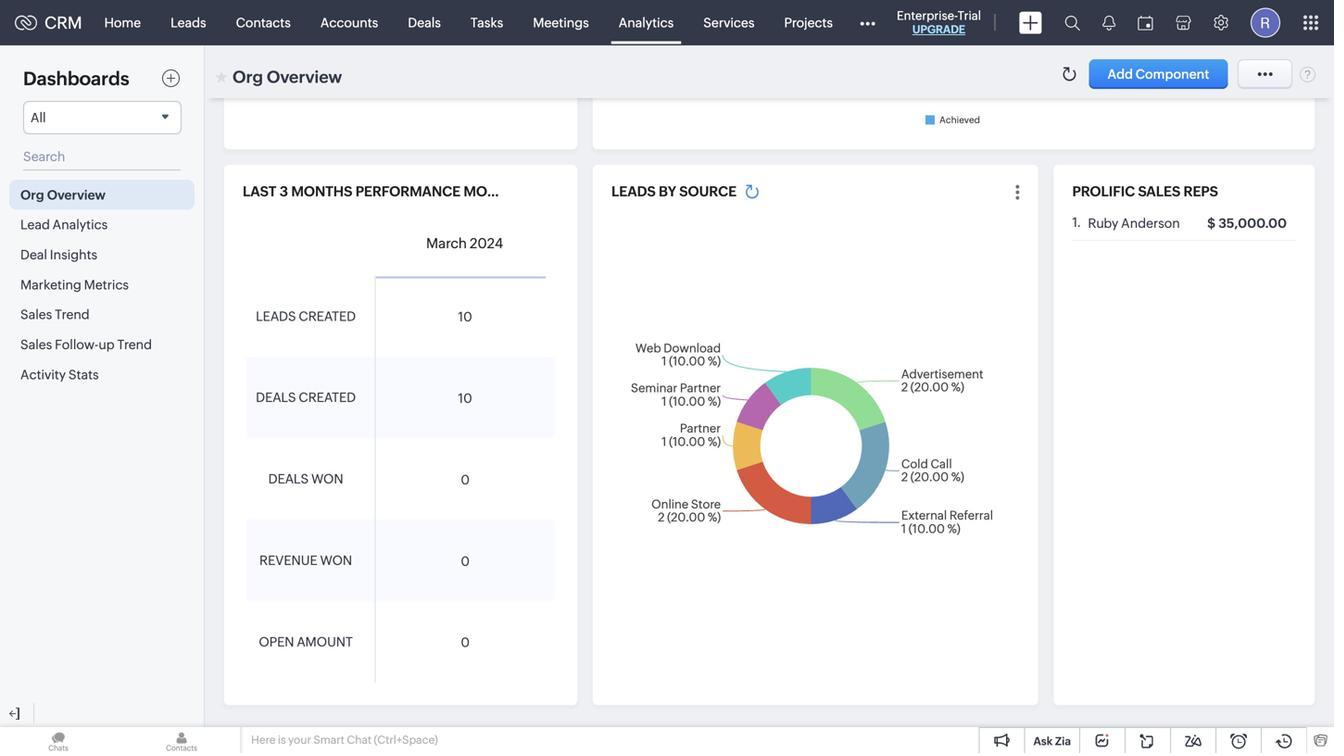 Task type: describe. For each thing, give the bounding box(es) containing it.
follow-
[[55, 337, 99, 352]]

ruby
[[1088, 216, 1119, 231]]

metrics
[[84, 277, 129, 292]]

signals image
[[1103, 15, 1116, 31]]

calendar image
[[1138, 15, 1154, 30]]

contacts
[[236, 15, 291, 30]]

0 horizontal spatial org overview
[[20, 188, 106, 202]]

services
[[704, 15, 755, 30]]

leads
[[171, 15, 206, 30]]

All field
[[23, 101, 182, 134]]

0 for revenue won
[[461, 554, 470, 569]]

leads for leads by source
[[612, 184, 656, 200]]

source
[[680, 184, 737, 200]]

deals for deals created
[[256, 390, 296, 405]]

meetings link
[[518, 0, 604, 45]]

reps
[[1184, 184, 1219, 200]]

here is your smart chat (ctrl+space)
[[251, 734, 438, 747]]

services link
[[689, 0, 770, 45]]

sales for sales trend
[[20, 307, 52, 322]]

meetings
[[533, 15, 589, 30]]

tasks
[[471, 15, 504, 30]]

ask zia
[[1034, 735, 1071, 748]]

create menu element
[[1008, 0, 1054, 45]]

last
[[243, 184, 276, 200]]

marketing metrics
[[20, 277, 129, 292]]

contacts link
[[221, 0, 306, 45]]

marketing metrics link
[[9, 270, 195, 300]]

your
[[288, 734, 311, 747]]

enterprise-trial upgrade
[[897, 9, 981, 36]]

march 2024
[[426, 236, 503, 252]]

chat
[[347, 734, 372, 747]]

by
[[659, 184, 676, 200]]

leads for leads created
[[256, 309, 296, 324]]

here
[[251, 734, 276, 747]]

profile element
[[1240, 0, 1292, 45]]

$
[[1208, 216, 1216, 231]]

march
[[426, 236, 467, 252]]

crm link
[[15, 13, 82, 32]]

sales
[[1139, 184, 1181, 200]]

anderson
[[1122, 216, 1180, 231]]

accounts
[[321, 15, 378, 30]]

1.
[[1073, 215, 1082, 230]]

revenue
[[260, 553, 318, 568]]

leads link
[[156, 0, 221, 45]]

deals created
[[256, 390, 356, 405]]

signals element
[[1092, 0, 1127, 45]]

smart
[[314, 734, 345, 747]]

0 vertical spatial org
[[233, 68, 263, 87]]

deal insights link
[[9, 240, 195, 270]]

search image
[[1065, 15, 1081, 31]]

org overview link
[[9, 180, 195, 210]]

deals won
[[268, 472, 344, 487]]

10 for leads created
[[458, 310, 472, 324]]

projects link
[[770, 0, 848, 45]]

revenue won
[[260, 553, 352, 568]]

activity stats
[[20, 367, 99, 382]]

deals
[[408, 15, 441, 30]]

35,000.00
[[1219, 216, 1287, 231]]

1 vertical spatial org
[[20, 188, 44, 202]]

deals link
[[393, 0, 456, 45]]

chats image
[[0, 728, 117, 753]]

months
[[291, 184, 353, 200]]

created for deals created
[[299, 390, 356, 405]]

contacts image
[[123, 728, 240, 753]]

logo image
[[15, 15, 37, 30]]

0 vertical spatial analytics
[[619, 15, 674, 30]]

activity
[[20, 367, 66, 382]]

profile image
[[1251, 8, 1281, 38]]

projects
[[784, 15, 833, 30]]

sales for sales follow-up trend
[[20, 337, 52, 352]]

home
[[104, 15, 141, 30]]

0 for open amount
[[461, 635, 470, 650]]

enterprise-
[[897, 9, 958, 23]]

prolific sales reps
[[1073, 184, 1219, 200]]



Task type: locate. For each thing, give the bounding box(es) containing it.
1 10 from the top
[[458, 310, 472, 324]]

0 horizontal spatial leads
[[256, 309, 296, 324]]

leads left by
[[612, 184, 656, 200]]

won for revenue won
[[320, 553, 352, 568]]

performance
[[356, 184, 461, 200]]

1 vertical spatial won
[[320, 553, 352, 568]]

org up lead
[[20, 188, 44, 202]]

sales down marketing
[[20, 307, 52, 322]]

0 horizontal spatial overview
[[47, 188, 106, 202]]

2 sales from the top
[[20, 337, 52, 352]]

trend right up
[[117, 337, 152, 352]]

Other Modules field
[[848, 8, 888, 38]]

1 horizontal spatial org overview
[[233, 68, 342, 87]]

0 vertical spatial trend
[[55, 307, 90, 322]]

$ 35,000.00
[[1208, 216, 1287, 231]]

1 vertical spatial trend
[[117, 337, 152, 352]]

org overview up lead analytics
[[20, 188, 106, 202]]

2 10 from the top
[[458, 391, 472, 406]]

sales follow-up trend
[[20, 337, 152, 352]]

created for leads created
[[299, 309, 356, 324]]

sales follow-up trend link
[[9, 330, 195, 360]]

amount
[[297, 635, 353, 650]]

trend
[[55, 307, 90, 322], [117, 337, 152, 352]]

ask
[[1034, 735, 1053, 748]]

1 vertical spatial sales
[[20, 337, 52, 352]]

(ctrl+space)
[[374, 734, 438, 747]]

analytics link
[[604, 0, 689, 45]]

leads up deals created
[[256, 309, 296, 324]]

deals for deals won
[[268, 472, 309, 487]]

1 vertical spatial org overview
[[20, 188, 106, 202]]

1 vertical spatial 10
[[458, 391, 472, 406]]

overview up lead analytics
[[47, 188, 106, 202]]

search element
[[1054, 0, 1092, 45]]

3 0 from the top
[[461, 635, 470, 650]]

deals up revenue
[[268, 472, 309, 487]]

upgrade
[[913, 23, 966, 36]]

2 vertical spatial 0
[[461, 635, 470, 650]]

analytics up insights
[[53, 217, 108, 232]]

0 vertical spatial org overview
[[233, 68, 342, 87]]

0 horizontal spatial analytics
[[53, 217, 108, 232]]

analytics
[[619, 15, 674, 30], [53, 217, 108, 232]]

leads
[[612, 184, 656, 200], [256, 309, 296, 324]]

deal insights
[[20, 247, 97, 262]]

2 0 from the top
[[461, 554, 470, 569]]

open amount
[[259, 635, 353, 650]]

monitor
[[464, 184, 530, 200]]

leads by source
[[612, 184, 737, 200]]

0 vertical spatial 10
[[458, 310, 472, 324]]

Search text field
[[23, 144, 181, 171]]

won for deals won
[[311, 472, 344, 487]]

sales up activity
[[20, 337, 52, 352]]

prolific
[[1073, 184, 1135, 200]]

insights
[[50, 247, 97, 262]]

3
[[280, 184, 288, 200]]

1 created from the top
[[299, 309, 356, 324]]

0 vertical spatial sales
[[20, 307, 52, 322]]

deal
[[20, 247, 47, 262]]

marketing
[[20, 277, 81, 292]]

0 vertical spatial won
[[311, 472, 344, 487]]

won
[[311, 472, 344, 487], [320, 553, 352, 568]]

zia
[[1056, 735, 1071, 748]]

10 for deals created
[[458, 391, 472, 406]]

created down leads created
[[299, 390, 356, 405]]

1 vertical spatial analytics
[[53, 217, 108, 232]]

deals
[[256, 390, 296, 405], [268, 472, 309, 487]]

deals up deals won
[[256, 390, 296, 405]]

10
[[458, 310, 472, 324], [458, 391, 472, 406]]

create menu image
[[1019, 12, 1043, 34]]

won right revenue
[[320, 553, 352, 568]]

None button
[[1089, 59, 1228, 89]]

trend down marketing metrics
[[55, 307, 90, 322]]

all
[[31, 110, 46, 125]]

0 for deals won
[[461, 472, 470, 487]]

lead analytics link
[[9, 210, 195, 240]]

org overview
[[233, 68, 342, 87], [20, 188, 106, 202]]

leads created
[[256, 309, 356, 324]]

0 vertical spatial overview
[[267, 68, 342, 87]]

home link
[[90, 0, 156, 45]]

1 vertical spatial 0
[[461, 554, 470, 569]]

0 vertical spatial deals
[[256, 390, 296, 405]]

analytics left services link
[[619, 15, 674, 30]]

0 horizontal spatial org
[[20, 188, 44, 202]]

0 vertical spatial created
[[299, 309, 356, 324]]

is
[[278, 734, 286, 747]]

org down contacts link
[[233, 68, 263, 87]]

created up deals created
[[299, 309, 356, 324]]

lead
[[20, 217, 50, 232]]

1 0 from the top
[[461, 472, 470, 487]]

overview
[[267, 68, 342, 87], [47, 188, 106, 202]]

1 horizontal spatial analytics
[[619, 15, 674, 30]]

achieved
[[940, 114, 980, 125]]

sales trend
[[20, 307, 90, 322]]

0 horizontal spatial trend
[[55, 307, 90, 322]]

0 vertical spatial 0
[[461, 472, 470, 487]]

overview down contacts at top left
[[267, 68, 342, 87]]

sales trend link
[[9, 300, 195, 330]]

dashboards
[[23, 68, 129, 89]]

sales
[[20, 307, 52, 322], [20, 337, 52, 352]]

1 vertical spatial leads
[[256, 309, 296, 324]]

accounts link
[[306, 0, 393, 45]]

1 vertical spatial created
[[299, 390, 356, 405]]

won down deals created
[[311, 472, 344, 487]]

1 vertical spatial deals
[[268, 472, 309, 487]]

stats
[[69, 367, 99, 382]]

trial
[[958, 9, 981, 23]]

org overview down contacts at top left
[[233, 68, 342, 87]]

crm
[[44, 13, 82, 32]]

activity stats link
[[9, 360, 195, 390]]

1 vertical spatial overview
[[47, 188, 106, 202]]

1. ruby anderson
[[1073, 215, 1180, 231]]

2 created from the top
[[299, 390, 356, 405]]

tasks link
[[456, 0, 518, 45]]

up
[[99, 337, 115, 352]]

1 horizontal spatial leads
[[612, 184, 656, 200]]

0 vertical spatial leads
[[612, 184, 656, 200]]

created
[[299, 309, 356, 324], [299, 390, 356, 405]]

1 horizontal spatial trend
[[117, 337, 152, 352]]

org
[[233, 68, 263, 87], [20, 188, 44, 202]]

2024
[[470, 236, 503, 252]]

open
[[259, 635, 294, 650]]

help image
[[1300, 66, 1316, 82]]

1 sales from the top
[[20, 307, 52, 322]]

1 horizontal spatial overview
[[267, 68, 342, 87]]

lead analytics
[[20, 217, 108, 232]]

last 3 months performance monitor
[[243, 184, 530, 200]]

1 horizontal spatial org
[[233, 68, 263, 87]]



Task type: vqa. For each thing, say whether or not it's contained in the screenshot.
the bottom LEADS
yes



